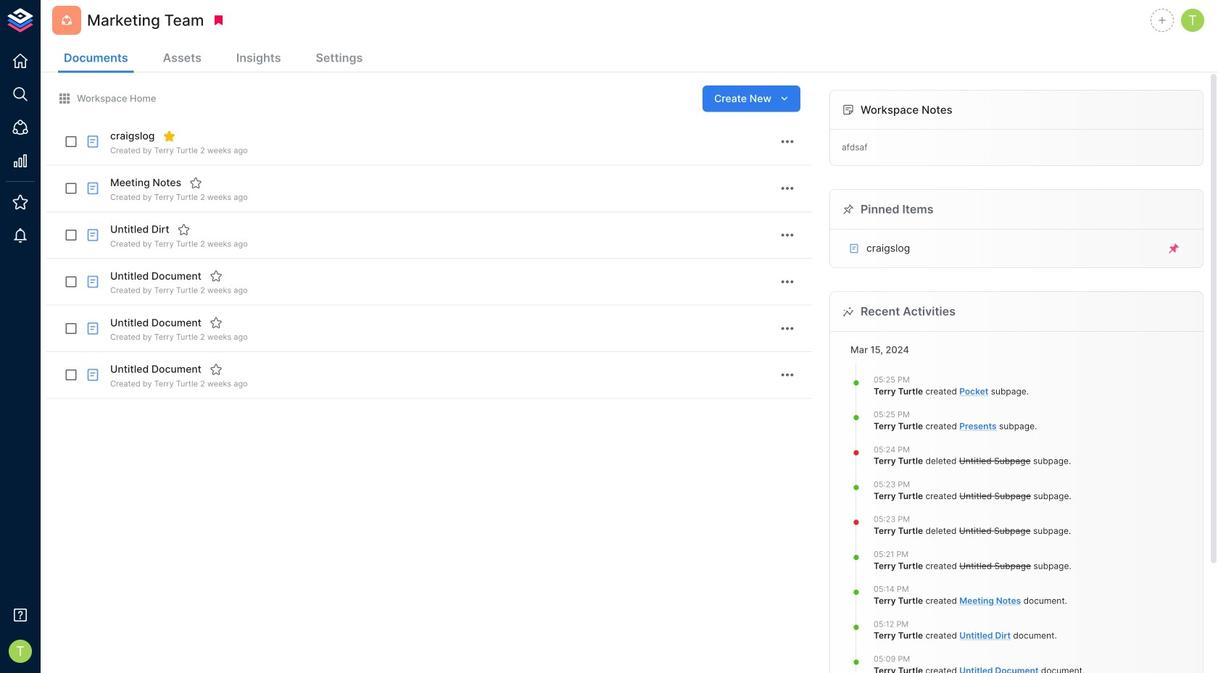 Task type: locate. For each thing, give the bounding box(es) containing it.
1 vertical spatial favorite image
[[177, 223, 190, 236]]

remove bookmark image
[[212, 14, 225, 27]]

0 vertical spatial favorite image
[[189, 176, 202, 190]]

favorite image
[[189, 176, 202, 190], [177, 223, 190, 236]]

favorite image
[[209, 270, 223, 283], [209, 317, 223, 330], [209, 363, 223, 376]]

remove favorite image
[[163, 130, 176, 143]]

0 vertical spatial favorite image
[[209, 270, 223, 283]]

1 vertical spatial favorite image
[[209, 317, 223, 330]]

2 vertical spatial favorite image
[[209, 363, 223, 376]]



Task type: describe. For each thing, give the bounding box(es) containing it.
1 favorite image from the top
[[209, 270, 223, 283]]

3 favorite image from the top
[[209, 363, 223, 376]]

unpin image
[[1167, 242, 1180, 255]]

2 favorite image from the top
[[209, 317, 223, 330]]



Task type: vqa. For each thing, say whether or not it's contained in the screenshot.
the Email Address text box on the left top of page
no



